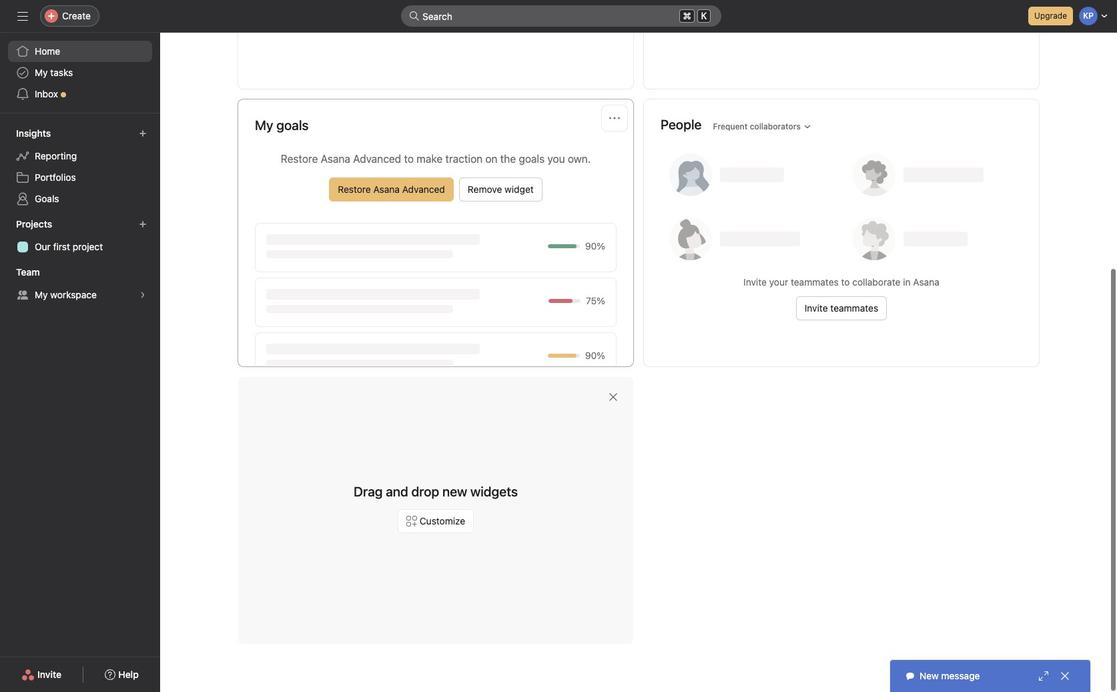 Task type: vqa. For each thing, say whether or not it's contained in the screenshot.
see details, p 'ICON' on the bottom of the page
no



Task type: describe. For each thing, give the bounding box(es) containing it.
75%
[[586, 295, 606, 306]]

frequent collaborators button
[[707, 117, 818, 136]]

own.
[[568, 153, 591, 165]]

drop
[[412, 484, 439, 499]]

to for teammates
[[842, 276, 850, 288]]

close image
[[1060, 671, 1071, 682]]

workspace
[[50, 289, 97, 300]]

new insights image
[[139, 130, 147, 138]]

remove
[[468, 184, 502, 195]]

goals link
[[8, 188, 152, 210]]

you
[[548, 153, 565, 165]]

invite inside button
[[37, 669, 61, 680]]

Search tasks, projects, and more text field
[[401, 5, 722, 27]]

our
[[35, 241, 51, 252]]

reporting
[[35, 150, 77, 162]]

tasks
[[50, 67, 73, 78]]

prominent image
[[409, 11, 420, 21]]

dismiss image
[[608, 392, 619, 403]]

my goals
[[255, 118, 309, 133]]

traction
[[446, 153, 483, 165]]

create
[[62, 10, 91, 21]]

collaborators
[[750, 121, 801, 131]]

and
[[386, 484, 408, 499]]

new message
[[920, 670, 980, 682]]

invite for invite teammates
[[805, 302, 828, 314]]

frequent collaborators
[[713, 121, 801, 131]]

customize
[[420, 515, 465, 527]]

inbox link
[[8, 83, 152, 105]]

restore for restore asana advanced to make traction on the goals you own.
[[281, 153, 318, 165]]

portfolios link
[[8, 167, 152, 188]]

projects
[[16, 218, 52, 230]]

new widgets
[[443, 484, 518, 499]]

on
[[486, 153, 498, 165]]

make
[[417, 153, 443, 165]]

project
[[73, 241, 103, 252]]

projects button
[[13, 215, 64, 234]]

frequent
[[713, 121, 748, 131]]

my workspace link
[[8, 284, 152, 306]]

projects element
[[0, 212, 160, 260]]

hide sidebar image
[[17, 11, 28, 21]]

my for my tasks
[[35, 67, 48, 78]]

invite for invite your teammates to collaborate in asana
[[744, 276, 767, 288]]

new project or portfolio image
[[139, 220, 147, 228]]

collaborate
[[853, 276, 901, 288]]

restore asana advanced button
[[329, 178, 454, 202]]

team
[[16, 266, 40, 278]]

inbox
[[35, 88, 58, 99]]

k
[[702, 11, 707, 21]]

portfolios
[[35, 172, 76, 183]]

invite your teammates to collaborate in asana
[[744, 276, 940, 288]]

2 vertical spatial asana
[[914, 276, 940, 288]]

home
[[35, 45, 60, 57]]

drag and drop new widgets
[[354, 484, 518, 499]]

2 90% from the top
[[585, 350, 606, 361]]

global element
[[0, 33, 160, 113]]

see details, my workspace image
[[139, 291, 147, 299]]

actions image
[[610, 113, 620, 124]]

upgrade button
[[1029, 7, 1074, 25]]



Task type: locate. For each thing, give the bounding box(es) containing it.
1 horizontal spatial invite
[[744, 276, 767, 288]]

0 horizontal spatial to
[[404, 153, 414, 165]]

to up invite teammates
[[842, 276, 850, 288]]

1 horizontal spatial asana
[[374, 184, 400, 195]]

drag
[[354, 484, 383, 499]]

first
[[53, 241, 70, 252]]

90% up 75%
[[585, 240, 606, 252]]

0 horizontal spatial restore
[[281, 153, 318, 165]]

my
[[35, 67, 48, 78], [35, 289, 48, 300]]

my for my workspace
[[35, 289, 48, 300]]

0 vertical spatial to
[[404, 153, 414, 165]]

asana for restore asana advanced to make traction on the goals you own.
[[321, 153, 351, 165]]

our first project link
[[8, 236, 152, 258]]

teammates inside "button"
[[831, 302, 879, 314]]

home link
[[8, 41, 152, 62]]

0 vertical spatial invite
[[744, 276, 767, 288]]

your
[[770, 276, 789, 288]]

people
[[661, 117, 702, 132]]

widget
[[505, 184, 534, 195]]

help button
[[96, 663, 147, 687]]

1 90% from the top
[[585, 240, 606, 252]]

customize button
[[398, 509, 474, 533]]

1 my from the top
[[35, 67, 48, 78]]

invite inside "button"
[[805, 302, 828, 314]]

my inside my tasks link
[[35, 67, 48, 78]]

my left tasks
[[35, 67, 48, 78]]

1 vertical spatial to
[[842, 276, 850, 288]]

2 vertical spatial invite
[[37, 669, 61, 680]]

restore asana advanced
[[338, 184, 445, 195]]

0 vertical spatial advanced
[[353, 153, 401, 165]]

0 vertical spatial teammates
[[791, 276, 839, 288]]

invite teammates
[[805, 302, 879, 314]]

1 horizontal spatial to
[[842, 276, 850, 288]]

advanced down make in the left top of the page
[[402, 184, 445, 195]]

0 horizontal spatial invite
[[37, 669, 61, 680]]

reporting link
[[8, 146, 152, 167]]

expand new message image
[[1039, 671, 1050, 682]]

advanced for restore asana advanced to make traction on the goals you own.
[[353, 153, 401, 165]]

restore
[[281, 153, 318, 165], [338, 184, 371, 195]]

teams element
[[0, 260, 160, 308]]

invite
[[744, 276, 767, 288], [805, 302, 828, 314], [37, 669, 61, 680]]

invite button
[[13, 663, 70, 687]]

asana right in at top right
[[914, 276, 940, 288]]

remove widget button
[[459, 178, 543, 202]]

0 vertical spatial asana
[[321, 153, 351, 165]]

restore inside button
[[338, 184, 371, 195]]

goals
[[35, 193, 59, 204]]

in
[[903, 276, 911, 288]]

1 vertical spatial teammates
[[831, 302, 879, 314]]

insights
[[16, 128, 51, 139]]

1 vertical spatial my
[[35, 289, 48, 300]]

my tasks
[[35, 67, 73, 78]]

restore for restore asana advanced
[[338, 184, 371, 195]]

0 horizontal spatial asana
[[321, 153, 351, 165]]

create button
[[40, 5, 99, 27]]

insights element
[[0, 122, 160, 212]]

to for advanced
[[404, 153, 414, 165]]

1 vertical spatial 90%
[[585, 350, 606, 361]]

asana up restore asana advanced in the top of the page
[[321, 153, 351, 165]]

None field
[[401, 5, 722, 27]]

0 horizontal spatial advanced
[[353, 153, 401, 165]]

1 vertical spatial restore
[[338, 184, 371, 195]]

0 vertical spatial 90%
[[585, 240, 606, 252]]

my inside my workspace link
[[35, 289, 48, 300]]

1 horizontal spatial advanced
[[402, 184, 445, 195]]

1 vertical spatial advanced
[[402, 184, 445, 195]]

teammates right your
[[791, 276, 839, 288]]

our first project
[[35, 241, 103, 252]]

my workspace
[[35, 289, 97, 300]]

⌘
[[683, 10, 692, 21]]

advanced up restore asana advanced in the top of the page
[[353, 153, 401, 165]]

my tasks link
[[8, 62, 152, 83]]

restore asana advanced to make traction on the goals you own.
[[281, 153, 591, 165]]

advanced for restore asana advanced
[[402, 184, 445, 195]]

advanced
[[353, 153, 401, 165], [402, 184, 445, 195]]

team button
[[13, 263, 52, 282]]

asana
[[321, 153, 351, 165], [374, 184, 400, 195], [914, 276, 940, 288]]

1 vertical spatial asana
[[374, 184, 400, 195]]

asana for restore asana advanced
[[374, 184, 400, 195]]

the
[[501, 153, 516, 165]]

to left make in the left top of the page
[[404, 153, 414, 165]]

to
[[404, 153, 414, 165], [842, 276, 850, 288]]

1 vertical spatial invite
[[805, 302, 828, 314]]

teammates down invite your teammates to collaborate in asana
[[831, 302, 879, 314]]

2 horizontal spatial invite
[[805, 302, 828, 314]]

0 vertical spatial my
[[35, 67, 48, 78]]

upgrade
[[1035, 11, 1068, 21]]

help
[[118, 669, 139, 680]]

2 horizontal spatial asana
[[914, 276, 940, 288]]

invite teammates button
[[796, 296, 887, 320]]

teammates
[[791, 276, 839, 288], [831, 302, 879, 314]]

1 horizontal spatial restore
[[338, 184, 371, 195]]

0 vertical spatial restore
[[281, 153, 318, 165]]

asana inside button
[[374, 184, 400, 195]]

goals
[[519, 153, 545, 165]]

advanced inside button
[[402, 184, 445, 195]]

asana down restore asana advanced to make traction on the goals you own.
[[374, 184, 400, 195]]

my down team dropdown button
[[35, 289, 48, 300]]

90% down 75%
[[585, 350, 606, 361]]

remove widget
[[468, 184, 534, 195]]

90%
[[585, 240, 606, 252], [585, 350, 606, 361]]

2 my from the top
[[35, 289, 48, 300]]



